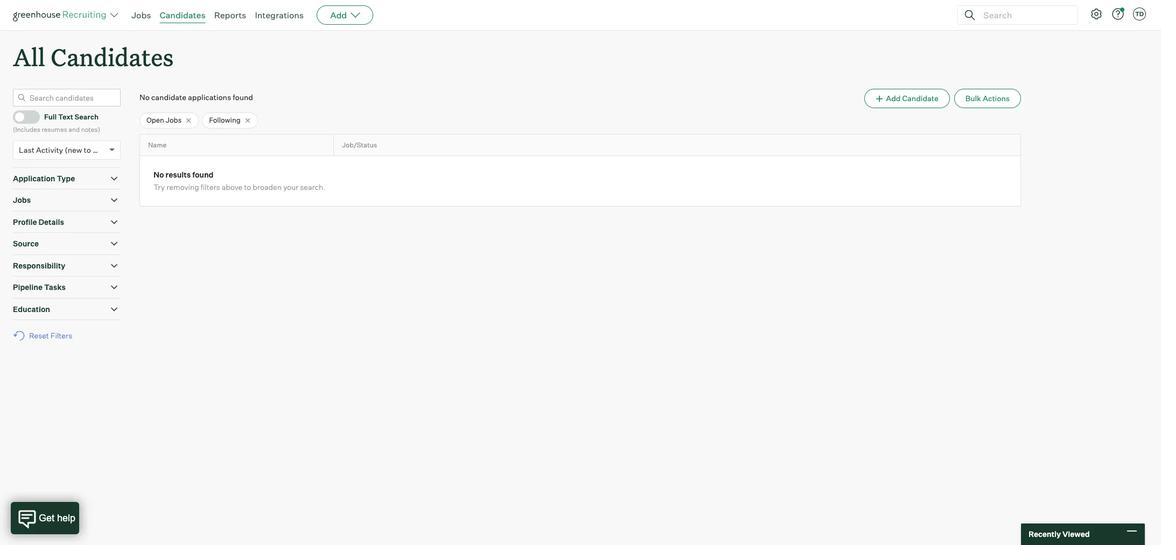 Task type: locate. For each thing, give the bounding box(es) containing it.
candidates right "jobs" link
[[160, 10, 206, 20]]

1 horizontal spatial found
[[233, 93, 253, 102]]

1 horizontal spatial add
[[886, 94, 901, 103]]

filters
[[201, 183, 220, 192]]

search.
[[300, 183, 326, 192]]

no up try
[[154, 170, 164, 180]]

add candidate
[[886, 94, 939, 103]]

pipeline tasks
[[13, 283, 66, 292]]

jobs left candidates link
[[131, 10, 151, 20]]

reset
[[29, 331, 49, 341]]

0 horizontal spatial no
[[140, 93, 150, 102]]

candidate
[[151, 93, 186, 102]]

add for add
[[330, 10, 347, 20]]

filters
[[51, 331, 72, 341]]

no
[[140, 93, 150, 102], [154, 170, 164, 180]]

candidates
[[160, 10, 206, 20], [51, 41, 174, 73]]

job/status
[[342, 141, 377, 149]]

no left candidate
[[140, 93, 150, 102]]

Search candidates field
[[13, 89, 121, 107]]

results
[[166, 170, 191, 180]]

application
[[13, 174, 55, 183]]

1 vertical spatial found
[[192, 170, 214, 180]]

candidates down "jobs" link
[[51, 41, 174, 73]]

to
[[84, 145, 91, 154], [244, 183, 251, 192]]

recently
[[1029, 530, 1061, 539]]

0 vertical spatial found
[[233, 93, 253, 102]]

found up the following
[[233, 93, 253, 102]]

1 horizontal spatial to
[[244, 183, 251, 192]]

full
[[44, 113, 57, 121]]

jobs right open
[[166, 116, 182, 125]]

open jobs
[[147, 116, 182, 125]]

responsibility
[[13, 261, 65, 270]]

open
[[147, 116, 164, 125]]

add
[[330, 10, 347, 20], [886, 94, 901, 103]]

search
[[75, 113, 99, 121]]

found
[[233, 93, 253, 102], [192, 170, 214, 180]]

name
[[148, 141, 167, 149]]

jobs link
[[131, 10, 151, 20]]

actions
[[983, 94, 1010, 103]]

add inside 'popup button'
[[330, 10, 347, 20]]

0 horizontal spatial found
[[192, 170, 214, 180]]

last
[[19, 145, 34, 154]]

bulk actions link
[[954, 89, 1021, 108]]

candidates link
[[160, 10, 206, 20]]

0 horizontal spatial jobs
[[13, 196, 31, 205]]

reports
[[214, 10, 246, 20]]

0 vertical spatial no
[[140, 93, 150, 102]]

td
[[1136, 10, 1144, 18]]

candidate
[[903, 94, 939, 103]]

bulk actions
[[966, 94, 1010, 103]]

to right 'above'
[[244, 183, 251, 192]]

no for no results found try removing filters above to broaden your search.
[[154, 170, 164, 180]]

0 vertical spatial to
[[84, 145, 91, 154]]

removing
[[167, 183, 199, 192]]

0 horizontal spatial add
[[330, 10, 347, 20]]

integrations
[[255, 10, 304, 20]]

education
[[13, 305, 50, 314]]

1 vertical spatial jobs
[[166, 116, 182, 125]]

1 vertical spatial no
[[154, 170, 164, 180]]

above
[[222, 183, 243, 192]]

jobs
[[131, 10, 151, 20], [166, 116, 182, 125], [13, 196, 31, 205]]

to left old)
[[84, 145, 91, 154]]

greenhouse recruiting image
[[13, 9, 110, 22]]

jobs up profile
[[13, 196, 31, 205]]

1 horizontal spatial no
[[154, 170, 164, 180]]

0 horizontal spatial to
[[84, 145, 91, 154]]

bulk
[[966, 94, 981, 103]]

2 vertical spatial jobs
[[13, 196, 31, 205]]

reset filters button
[[13, 326, 78, 346]]

1 vertical spatial add
[[886, 94, 901, 103]]

no inside 'no results found try removing filters above to broaden your search.'
[[154, 170, 164, 180]]

last activity (new to old)
[[19, 145, 107, 154]]

1 vertical spatial to
[[244, 183, 251, 192]]

0 vertical spatial add
[[330, 10, 347, 20]]

found up filters
[[192, 170, 214, 180]]

all
[[13, 41, 45, 73]]

1 horizontal spatial jobs
[[131, 10, 151, 20]]

tasks
[[44, 283, 66, 292]]



Task type: describe. For each thing, give the bounding box(es) containing it.
add button
[[317, 5, 373, 25]]

all candidates
[[13, 41, 174, 73]]

checkmark image
[[18, 113, 26, 120]]

source
[[13, 239, 39, 248]]

recently viewed
[[1029, 530, 1090, 539]]

text
[[58, 113, 73, 121]]

notes)
[[81, 126, 100, 134]]

0 vertical spatial jobs
[[131, 10, 151, 20]]

configure image
[[1090, 8, 1103, 20]]

(includes
[[13, 126, 40, 134]]

0 vertical spatial candidates
[[160, 10, 206, 20]]

td button
[[1131, 5, 1149, 23]]

td button
[[1133, 8, 1146, 20]]

reports link
[[214, 10, 246, 20]]

Search text field
[[981, 7, 1068, 23]]

1 vertical spatial candidates
[[51, 41, 174, 73]]

no results found try removing filters above to broaden your search.
[[154, 170, 326, 192]]

found inside 'no results found try removing filters above to broaden your search.'
[[192, 170, 214, 180]]

integrations link
[[255, 10, 304, 20]]

resumes
[[42, 126, 67, 134]]

old)
[[93, 145, 107, 154]]

viewed
[[1063, 530, 1090, 539]]

broaden
[[253, 183, 282, 192]]

your
[[283, 183, 299, 192]]

no for no candidate applications found
[[140, 93, 150, 102]]

and
[[69, 126, 80, 134]]

2 horizontal spatial jobs
[[166, 116, 182, 125]]

type
[[57, 174, 75, 183]]

pipeline
[[13, 283, 43, 292]]

profile details
[[13, 217, 64, 227]]

to inside 'no results found try removing filters above to broaden your search.'
[[244, 183, 251, 192]]

try
[[154, 183, 165, 192]]

add for add candidate
[[886, 94, 901, 103]]

application type
[[13, 174, 75, 183]]

profile
[[13, 217, 37, 227]]

reset filters
[[29, 331, 72, 341]]

no candidate applications found
[[140, 93, 253, 102]]

following
[[209, 116, 241, 125]]

(new
[[65, 145, 82, 154]]

details
[[38, 217, 64, 227]]

last activity (new to old) option
[[19, 145, 107, 154]]

add candidate link
[[865, 89, 950, 108]]

activity
[[36, 145, 63, 154]]

applications
[[188, 93, 231, 102]]

full text search (includes resumes and notes)
[[13, 113, 100, 134]]



Task type: vqa. For each thing, say whether or not it's contained in the screenshot.
All Users inside 'row group'
no



